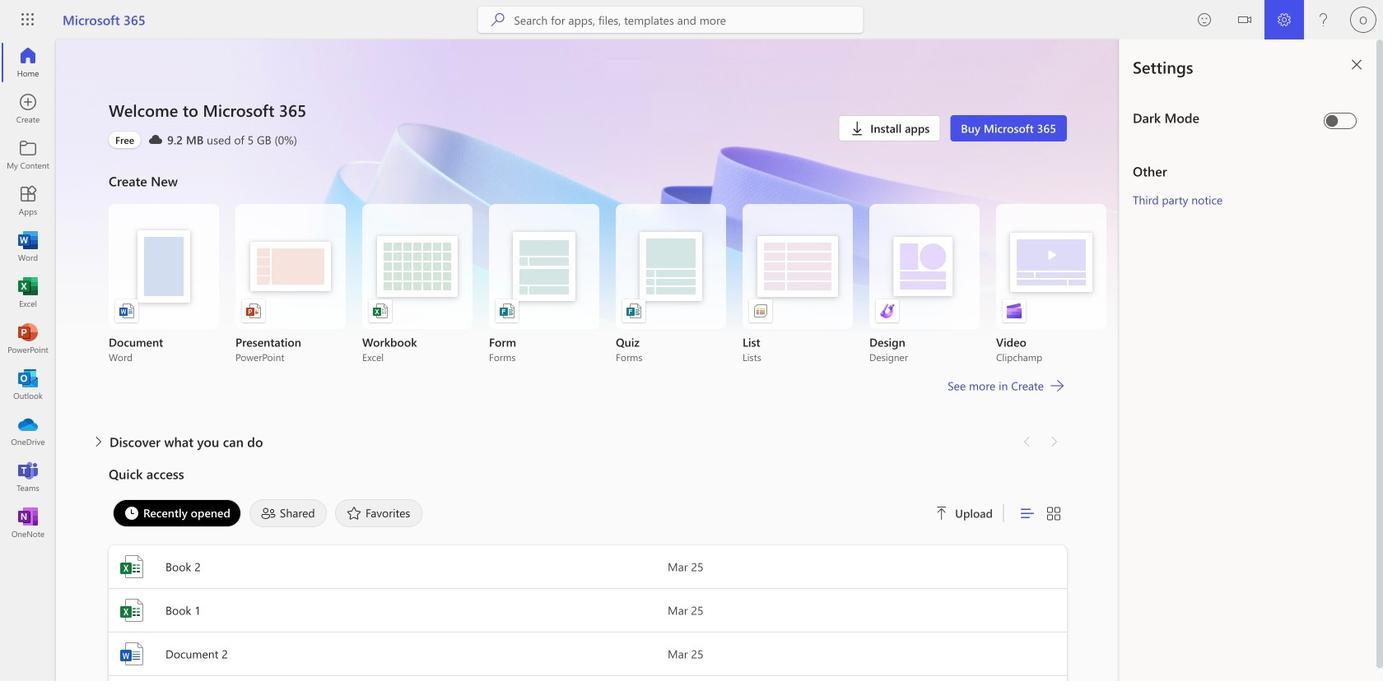 Task type: locate. For each thing, give the bounding box(es) containing it.
home image
[[20, 54, 36, 71]]

tab list
[[109, 496, 916, 532]]

create new element
[[109, 168, 1107, 429]]

1 region from the left
[[1071, 40, 1384, 682]]

name book 1 cell
[[109, 598, 668, 624]]

onedrive image
[[20, 423, 36, 440]]

list
[[109, 204, 1107, 364]]

powerpoint presentation image
[[245, 303, 262, 320]]

other element
[[1133, 162, 1364, 180]]

word document image
[[119, 303, 135, 320]]

0 vertical spatial excel image
[[20, 285, 36, 301]]

None search field
[[478, 7, 863, 33]]

outlook image
[[20, 377, 36, 394]]

tab
[[109, 500, 245, 528], [245, 500, 331, 528], [331, 500, 427, 528]]

this account doesn't have a microsoft 365 subscription. click to view your benefits. tooltip
[[109, 132, 141, 148]]

navigation
[[0, 40, 56, 547]]

1 horizontal spatial excel image
[[119, 554, 145, 581]]

recently opened element
[[113, 500, 241, 528]]

excel image up the powerpoint icon
[[20, 285, 36, 301]]

banner
[[0, 0, 1384, 42]]

dark mode element
[[1133, 109, 1318, 127]]

2 tab from the left
[[245, 500, 331, 528]]

excel image
[[20, 285, 36, 301], [119, 554, 145, 581]]

1 tab from the left
[[109, 500, 245, 528]]

region
[[1071, 40, 1384, 682], [1120, 40, 1384, 682]]

clipchamp video image
[[1007, 303, 1023, 320]]

powerpoint image
[[20, 331, 36, 348]]

excel image up excel icon
[[119, 554, 145, 581]]

my content image
[[20, 147, 36, 163]]

application
[[0, 40, 1120, 682]]

apps image
[[20, 193, 36, 209]]

row group
[[109, 677, 1067, 682]]

excel workbook image
[[372, 303, 389, 320]]



Task type: vqa. For each thing, say whether or not it's contained in the screenshot.
"" at the right top
no



Task type: describe. For each thing, give the bounding box(es) containing it.
Search box. Suggestions appear as you type. search field
[[514, 7, 863, 33]]

word image
[[119, 642, 145, 668]]

forms survey image
[[499, 303, 516, 320]]

teams image
[[20, 469, 36, 486]]

2 region from the left
[[1120, 40, 1384, 682]]

name book 2 cell
[[109, 554, 668, 581]]

favorites element
[[335, 500, 423, 528]]

name document 2 cell
[[109, 642, 668, 668]]

o image
[[1351, 7, 1377, 33]]

3 tab from the left
[[331, 500, 427, 528]]

onenote image
[[20, 516, 36, 532]]

designer design image
[[880, 303, 896, 320]]

create image
[[20, 100, 36, 117]]

word image
[[20, 239, 36, 255]]

shared element
[[250, 500, 327, 528]]

designer design image
[[880, 303, 896, 320]]

lists list image
[[753, 303, 769, 320]]

1 vertical spatial excel image
[[119, 554, 145, 581]]

new quiz image
[[626, 303, 642, 320]]

excel image
[[119, 598, 145, 624]]

0 horizontal spatial excel image
[[20, 285, 36, 301]]



